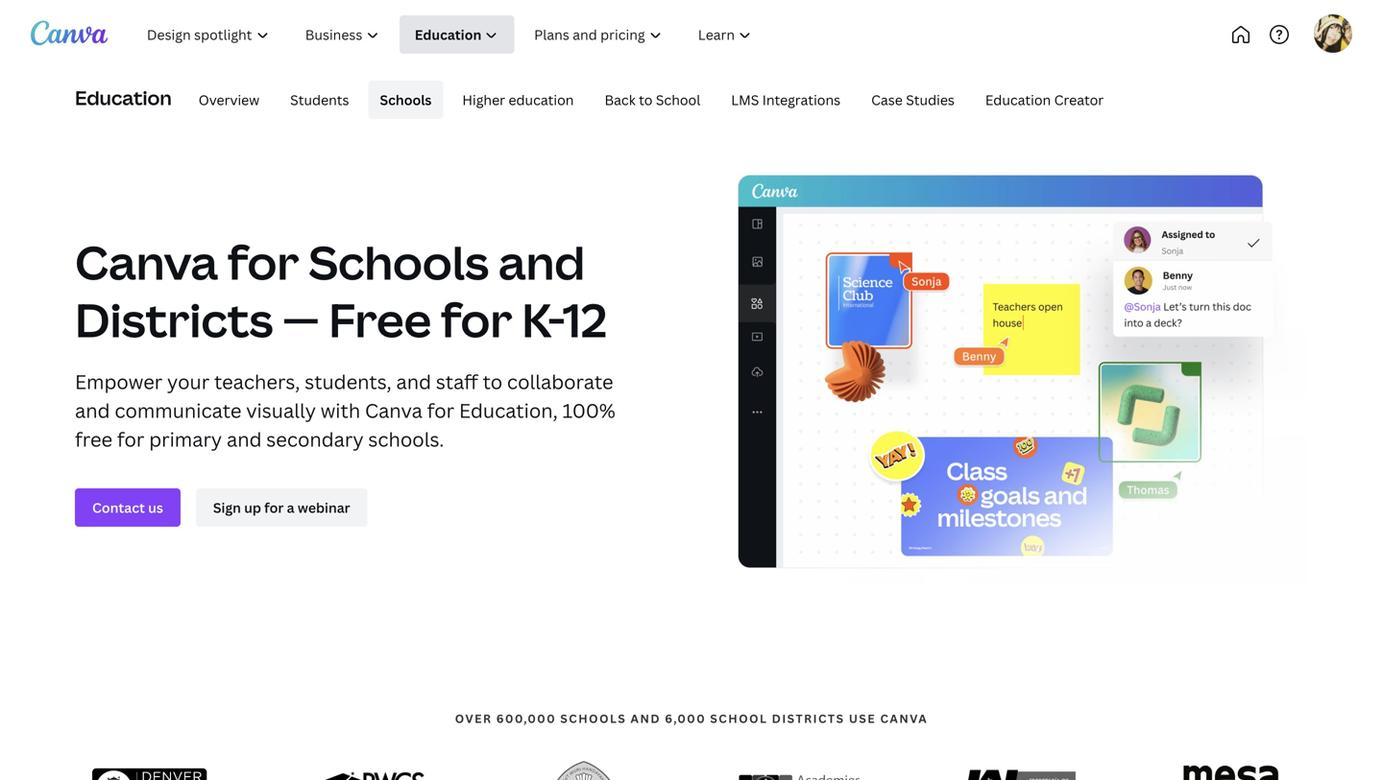 Task type: locate. For each thing, give the bounding box(es) containing it.
2 horizontal spatial canva
[[880, 711, 928, 727]]

education creator link
[[974, 81, 1115, 119]]

0 horizontal spatial canva
[[75, 231, 218, 293]]

1 vertical spatial to
[[483, 369, 503, 395]]

1 vertical spatial canva
[[365, 398, 423, 424]]

and
[[498, 231, 585, 293], [396, 369, 431, 395], [75, 398, 110, 424], [227, 427, 262, 453], [631, 711, 661, 727]]

higher
[[462, 91, 505, 109]]

case studies link
[[860, 81, 966, 119]]

free
[[75, 427, 112, 453]]

education
[[75, 84, 172, 111], [985, 91, 1051, 109]]

1 vertical spatial schools
[[309, 231, 489, 293]]

1 horizontal spatial to
[[639, 91, 653, 109]]

0 vertical spatial schools
[[380, 91, 432, 109]]

top level navigation element
[[131, 15, 833, 54]]

to inside menu bar
[[639, 91, 653, 109]]

education creator
[[985, 91, 1104, 109]]

lms integrations
[[731, 91, 841, 109]]

1 horizontal spatial education
[[985, 91, 1051, 109]]

case studies
[[871, 91, 955, 109]]

0 horizontal spatial to
[[483, 369, 503, 395]]

academiesenterprisetrust image
[[739, 768, 860, 781]]

integrations
[[762, 91, 841, 109]]

higher education link
[[451, 81, 585, 119]]

6,000
[[665, 711, 706, 727]]

education for education creator
[[985, 91, 1051, 109]]

for
[[228, 231, 299, 293], [441, 288, 512, 351], [427, 398, 455, 424], [117, 427, 144, 453]]

canva
[[75, 231, 218, 293], [365, 398, 423, 424], [880, 711, 928, 727]]

schools
[[380, 91, 432, 109], [309, 231, 489, 293]]

to right back
[[639, 91, 653, 109]]

pwcs image
[[307, 762, 428, 781]]

lms integrations link
[[720, 81, 852, 119]]

gobiernodejalisco image
[[955, 762, 1076, 781]]

0 vertical spatial canva
[[75, 231, 218, 293]]

with
[[321, 398, 360, 424]]

0 horizontal spatial districts
[[75, 288, 273, 351]]

0 vertical spatial districts
[[75, 288, 273, 351]]

education for education
[[75, 84, 172, 111]]

1 horizontal spatial canva
[[365, 398, 423, 424]]

school
[[710, 711, 768, 727]]

1 vertical spatial districts
[[772, 711, 845, 727]]

mesa schools image
[[1171, 749, 1292, 781]]

students,
[[305, 369, 392, 395]]

collaborate
[[507, 369, 613, 395]]

empower
[[75, 369, 163, 395]]

to
[[639, 91, 653, 109], [483, 369, 503, 395]]

2 vertical spatial canva
[[880, 711, 928, 727]]

districts
[[75, 288, 273, 351], [772, 711, 845, 727]]

districts up 'your'
[[75, 288, 273, 351]]

schools
[[560, 711, 627, 727]]

districts left use
[[772, 711, 845, 727]]

schools.
[[368, 427, 444, 453]]

—
[[283, 288, 319, 351]]

0 horizontal spatial education
[[75, 84, 172, 111]]

menu bar
[[179, 81, 1115, 119]]

0 vertical spatial to
[[639, 91, 653, 109]]

education inside menu bar
[[985, 91, 1051, 109]]

canva inside empower your teachers, students, and staff to collaborate and communicate visually with canva for education, 100% free for primary and secondary schools.
[[365, 398, 423, 424]]

communicate
[[115, 398, 242, 424]]

to up education,
[[483, 369, 503, 395]]



Task type: vqa. For each thing, say whether or not it's contained in the screenshot.
schools.
yes



Task type: describe. For each thing, give the bounding box(es) containing it.
staff
[[436, 369, 478, 395]]

overview
[[199, 91, 260, 109]]

case
[[871, 91, 903, 109]]

visually
[[246, 398, 316, 424]]

education,
[[459, 398, 558, 424]]

denverpublicschool image
[[91, 756, 212, 781]]

600,000
[[496, 711, 556, 727]]

canva for schools and districts — free  for k-12
[[75, 231, 607, 351]]

back to school link
[[593, 81, 712, 119]]

and inside canva for schools and districts — free  for k-12
[[498, 231, 585, 293]]

secondary
[[266, 427, 364, 453]]

over 600,000 schools and 6,000 school districts use canva
[[455, 711, 928, 727]]

menu bar containing overview
[[179, 81, 1115, 119]]

back to school
[[605, 91, 701, 109]]

empower your teachers, students, and staff to collaborate and communicate visually with canva for education, 100% free for primary and secondary schools.
[[75, 369, 615, 453]]

school
[[656, 91, 701, 109]]

schools link
[[368, 81, 443, 119]]

education
[[509, 91, 574, 109]]

your
[[167, 369, 210, 395]]

teachers,
[[214, 369, 300, 395]]

12
[[563, 288, 607, 351]]

k-
[[522, 288, 563, 351]]

free
[[329, 288, 431, 351]]

back
[[605, 91, 636, 109]]

school staff collaborating using canva's whiteboard feature to complete tasks. image
[[738, 175, 1308, 586]]

higher education
[[462, 91, 574, 109]]

primary
[[149, 427, 222, 453]]

students
[[290, 91, 349, 109]]

students link
[[279, 81, 361, 119]]

use
[[849, 711, 876, 727]]

schools inside menu bar
[[380, 91, 432, 109]]

canva inside canva for schools and districts — free  for k-12
[[75, 231, 218, 293]]

studies
[[906, 91, 955, 109]]

overview link
[[187, 81, 271, 119]]

over
[[455, 711, 492, 727]]

100%
[[563, 398, 615, 424]]

1 horizontal spatial districts
[[772, 711, 845, 727]]

creator
[[1054, 91, 1104, 109]]

lms
[[731, 91, 759, 109]]

tutwurihandyani image
[[544, 745, 623, 781]]

schools inside canva for schools and districts — free  for k-12
[[309, 231, 489, 293]]

districts inside canva for schools and districts — free  for k-12
[[75, 288, 273, 351]]

to inside empower your teachers, students, and staff to collaborate and communicate visually with canva for education, 100% free for primary and secondary schools.
[[483, 369, 503, 395]]



